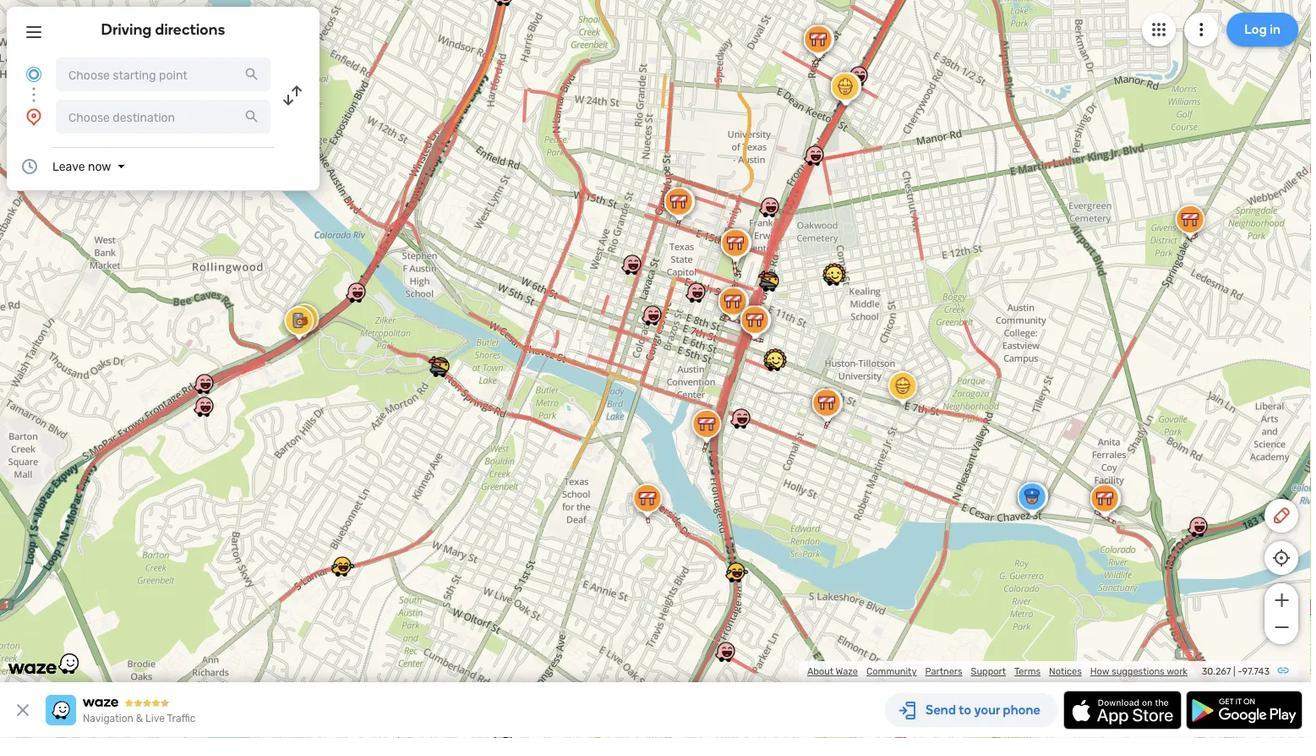 Task type: locate. For each thing, give the bounding box(es) containing it.
support link
[[971, 666, 1006, 677]]

driving
[[101, 20, 152, 38]]

leave now
[[52, 159, 111, 173]]

link image
[[1277, 664, 1291, 677]]

terms
[[1015, 666, 1041, 677]]

community link
[[867, 666, 917, 677]]

x image
[[13, 700, 33, 721]]

current location image
[[24, 64, 44, 85]]

97.743
[[1243, 666, 1270, 677]]

suggestions
[[1112, 666, 1165, 677]]

navigation & live traffic
[[83, 713, 196, 725]]

directions
[[155, 20, 225, 38]]

-
[[1238, 666, 1243, 677]]

notices
[[1050, 666, 1082, 677]]

zoom in image
[[1272, 590, 1293, 611]]

partners
[[926, 666, 963, 677]]

about waze link
[[808, 666, 858, 677]]

terms link
[[1015, 666, 1041, 677]]

30.267 | -97.743
[[1202, 666, 1270, 677]]

&
[[136, 713, 143, 725]]



Task type: describe. For each thing, give the bounding box(es) containing it.
|
[[1234, 666, 1236, 677]]

leave
[[52, 159, 85, 173]]

driving directions
[[101, 20, 225, 38]]

location image
[[24, 107, 44, 127]]

how
[[1091, 666, 1110, 677]]

zoom out image
[[1272, 617, 1293, 638]]

how suggestions work link
[[1091, 666, 1188, 677]]

pencil image
[[1272, 506, 1292, 526]]

30.267
[[1202, 666, 1232, 677]]

notices link
[[1050, 666, 1082, 677]]

navigation
[[83, 713, 134, 725]]

about waze community partners support terms notices how suggestions work
[[808, 666, 1188, 677]]

now
[[88, 159, 111, 173]]

traffic
[[167, 713, 196, 725]]

about
[[808, 666, 834, 677]]

partners link
[[926, 666, 963, 677]]

community
[[867, 666, 917, 677]]

Choose destination text field
[[56, 100, 271, 134]]

clock image
[[19, 156, 40, 177]]

work
[[1167, 666, 1188, 677]]

live
[[146, 713, 165, 725]]

support
[[971, 666, 1006, 677]]

waze
[[836, 666, 858, 677]]

Choose starting point text field
[[56, 58, 271, 91]]



Task type: vqa. For each thing, say whether or not it's contained in the screenshot.
the States in the T-Mobile Store, 5160 Corporate Blvd, Baton Rouge, United States
no



